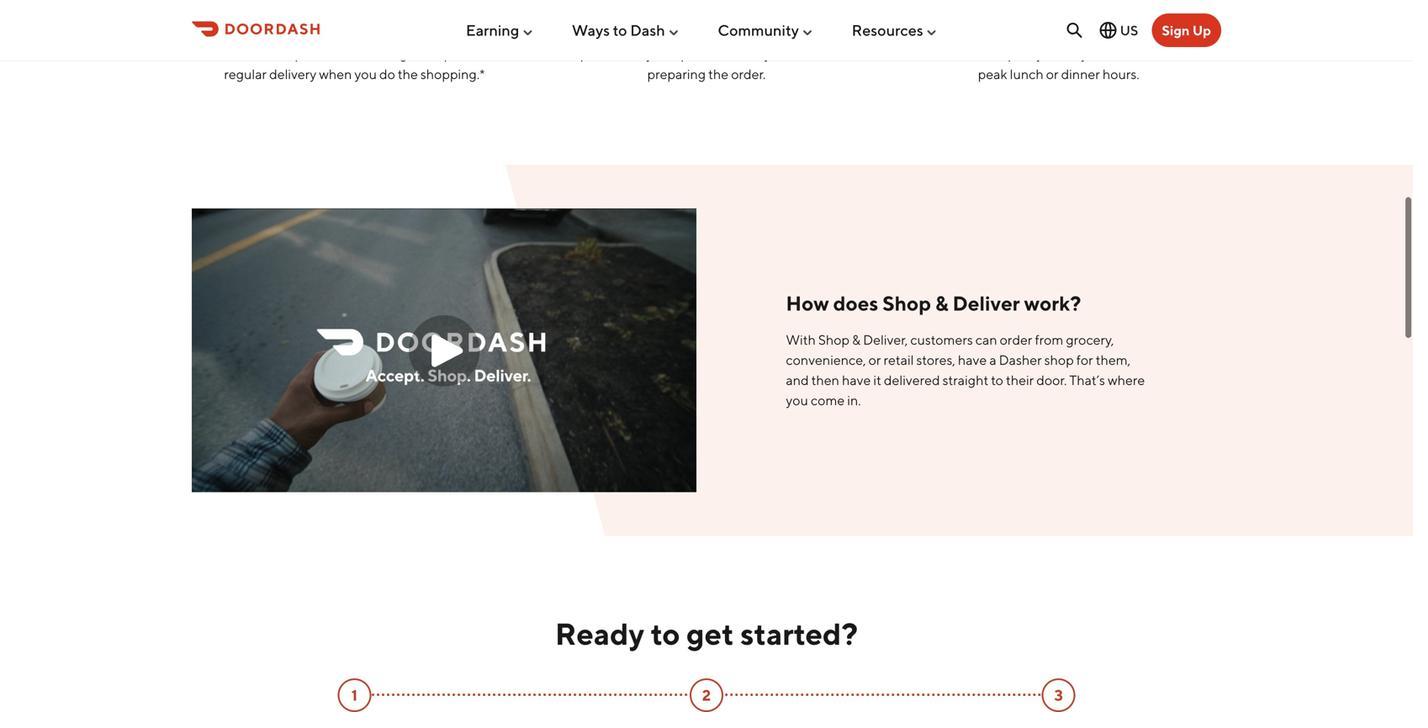 Task type: vqa. For each thing, say whether or not it's contained in the screenshot.
PREPARING
yes



Task type: locate. For each thing, give the bounding box(es) containing it.
around up hours. in the top of the page
[[1090, 46, 1134, 62]]

0 horizontal spatial and
[[655, 46, 678, 62]]

to down earning
[[482, 46, 494, 62]]

0 vertical spatial more
[[368, 13, 405, 31]]

1 horizontal spatial the
[[708, 66, 729, 82]]

your
[[1037, 46, 1064, 62]]

2 horizontal spatial around
[[1090, 46, 1134, 62]]

3
[[1054, 686, 1063, 705]]

1 horizontal spatial you
[[786, 392, 808, 408]]

a down us
[[1136, 46, 1143, 62]]

&
[[935, 291, 949, 315], [852, 332, 861, 348]]

more up average
[[368, 13, 405, 31]]

or inside with shop & deliver, customers can order from grocery, convenience, or retail stores, have a dasher shop for them, and then have it delivered straight to their door. that's where you come in.
[[869, 352, 881, 368]]

cash
[[265, 46, 292, 62]]

and inside your productivity and pace won't rely on a restaurant preparing the order.
[[655, 46, 678, 62]]

on right rely
[[773, 46, 789, 62]]

door.
[[1037, 372, 1067, 388]]

get up regular
[[205, 46, 228, 62]]

straight
[[943, 372, 989, 388]]

0 horizontal spatial &
[[852, 332, 861, 348]]

resources link
[[852, 14, 939, 46]]

on right dash
[[349, 46, 365, 62]]

get inside get more cash per dash on average compared to a regular delivery when you do the shopping.*
[[205, 46, 228, 62]]

1 horizontal spatial or
[[1046, 66, 1059, 82]]

& inside with shop & deliver, customers can order from grocery, convenience, or retail stores, have a dasher shop for them, and then have it delivered straight to their door. that's where you come in.
[[852, 332, 861, 348]]

a down earning link
[[497, 46, 504, 62]]

1 horizontal spatial get
[[304, 13, 331, 31]]

your productivity and pace won't rely on a restaurant preparing the order.
[[550, 46, 863, 82]]

won't
[[713, 46, 746, 62]]

have up in.
[[842, 372, 871, 388]]

day
[[1066, 46, 1088, 62]]

1 horizontal spatial and
[[786, 372, 809, 388]]

you
[[355, 66, 377, 82], [786, 392, 808, 408]]

you inside get more cash per dash on average compared to a regular delivery when you do the shopping.*
[[355, 66, 377, 82]]

or
[[1046, 66, 1059, 82], [869, 352, 881, 368]]

1 horizontal spatial around
[[1018, 13, 1068, 31]]

0 vertical spatial have
[[962, 46, 991, 62]]

1 on from the left
[[349, 46, 365, 62]]

2 on from the left
[[773, 46, 789, 62]]

with
[[786, 332, 816, 348]]

0 vertical spatial and
[[655, 46, 678, 62]]

shop inside with shop & deliver, customers can order from grocery, convenience, or retail stores, have a dasher shop for them, and then have it delivered straight to their door. that's where you come in.
[[818, 332, 850, 348]]

and left then
[[786, 372, 809, 388]]

for
[[1077, 352, 1093, 368]]

regular
[[224, 66, 267, 82]]

waiting
[[671, 13, 723, 31]]

up
[[1193, 22, 1211, 38]]

& left deliver,
[[852, 332, 861, 348]]

have up peak
[[962, 46, 991, 62]]

0 vertical spatial or
[[1046, 66, 1059, 82]]

on inside your productivity and pace won't rely on a restaurant preparing the order.
[[773, 46, 789, 62]]

a inside your productivity and pace won't rely on a restaurant preparing the order.
[[792, 46, 799, 62]]

the
[[1071, 13, 1095, 31], [398, 66, 418, 82], [708, 66, 729, 82]]

1 horizontal spatial &
[[935, 291, 949, 315]]

get
[[304, 13, 331, 31], [205, 46, 228, 62]]

order.
[[731, 66, 766, 82]]

you left the do at the top
[[355, 66, 377, 82]]

dinner
[[1061, 66, 1100, 82]]

retail
[[884, 352, 914, 368]]

0 horizontal spatial shop
[[818, 332, 850, 348]]

more up regular
[[231, 46, 262, 62]]

1 horizontal spatial shop
[[883, 291, 931, 315]]

0 horizontal spatial or
[[869, 352, 881, 368]]

the inside get more cash per dash on average compared to a regular delivery when you do the shopping.*
[[398, 66, 418, 82]]

0 horizontal spatial more
[[231, 46, 262, 62]]

ready
[[555, 616, 645, 652]]

1 vertical spatial or
[[869, 352, 881, 368]]

the right the do at the top
[[398, 66, 418, 82]]

get
[[686, 616, 734, 652]]

1 vertical spatial more
[[231, 46, 262, 62]]

& up customers
[[935, 291, 949, 315]]

1
[[351, 686, 357, 705]]

get paid more
[[304, 13, 405, 31]]

around inside you don't have to plan your day around a restaurant's peak lunch or dinner hours.
[[1090, 46, 1134, 62]]

around
[[726, 13, 777, 31], [1018, 13, 1068, 31], [1090, 46, 1134, 62]]

it
[[873, 372, 881, 388]]

a inside with shop & deliver, customers can order from grocery, convenience, or retail stores, have a dasher shop for them, and then have it delivered straight to their door. that's where you come in.
[[990, 352, 997, 368]]

1 vertical spatial shop
[[818, 332, 850, 348]]

with shop & deliver, customers can order from grocery, convenience, or retail stores, have a dasher shop for them, and then have it delivered straight to their door. that's where you come in.
[[786, 332, 1145, 408]]

a
[[497, 46, 504, 62], [792, 46, 799, 62], [1136, 46, 1143, 62], [990, 352, 997, 368]]

0 vertical spatial &
[[935, 291, 949, 315]]

more
[[368, 13, 405, 31], [231, 46, 262, 62]]

a right rely
[[792, 46, 799, 62]]

paid
[[334, 13, 365, 31]]

get for get more cash per dash on average compared to a regular delivery when you do the shopping.*
[[205, 46, 228, 62]]

1 vertical spatial you
[[786, 392, 808, 408]]

0 horizontal spatial on
[[349, 46, 365, 62]]

earning
[[466, 21, 519, 39]]

globe line image
[[1098, 20, 1118, 40]]

0 horizontal spatial you
[[355, 66, 377, 82]]

more inside get more cash per dash on average compared to a regular delivery when you do the shopping.*
[[231, 46, 262, 62]]

average
[[367, 46, 415, 62]]

the down won't
[[708, 66, 729, 82]]

order
[[1000, 332, 1033, 348]]

have
[[962, 46, 991, 62], [958, 352, 987, 368], [842, 372, 871, 388]]

0 vertical spatial shop
[[883, 291, 931, 315]]

peak
[[978, 66, 1007, 82]]

and
[[655, 46, 678, 62], [786, 372, 809, 388]]

a down can
[[990, 352, 997, 368]]

earn around the clock
[[982, 13, 1135, 31]]

around up your at top
[[1018, 13, 1068, 31]]

us
[[1120, 22, 1138, 38]]

and up the "preparing"
[[655, 46, 678, 62]]

sign up button
[[1152, 13, 1221, 47]]

the inside your productivity and pace won't rely on a restaurant preparing the order.
[[708, 66, 729, 82]]

that's
[[1069, 372, 1105, 388]]

you left the come
[[786, 392, 808, 408]]

0 vertical spatial get
[[304, 13, 331, 31]]

1 horizontal spatial on
[[773, 46, 789, 62]]

1 vertical spatial get
[[205, 46, 228, 62]]

productivity
[[580, 46, 653, 62]]

or down your at top
[[1046, 66, 1059, 82]]

shop
[[883, 291, 931, 315], [818, 332, 850, 348]]

to inside with shop & deliver, customers can order from grocery, convenience, or retail stores, have a dasher shop for them, and then have it delivered straight to their door. that's where you come in.
[[991, 372, 1004, 388]]

deliver,
[[863, 332, 908, 348]]

to left the their
[[991, 372, 1004, 388]]

2 vertical spatial have
[[842, 372, 871, 388]]

shop up convenience,
[[818, 332, 850, 348]]

and inside with shop & deliver, customers can order from grocery, convenience, or retail stores, have a dasher shop for them, and then have it delivered straight to their door. that's where you come in.
[[786, 372, 809, 388]]

the left globe line icon
[[1071, 13, 1095, 31]]

or up it
[[869, 352, 881, 368]]

1 vertical spatial and
[[786, 372, 809, 388]]

1 horizontal spatial more
[[368, 13, 405, 31]]

on
[[349, 46, 365, 62], [773, 46, 789, 62]]

you don't have to plan your day around a restaurant's peak lunch or dinner hours.
[[901, 46, 1216, 82]]

restaurant's
[[1146, 46, 1216, 62]]

can
[[976, 332, 997, 348]]

get left paid
[[304, 13, 331, 31]]

how
[[786, 291, 829, 315]]

have up straight
[[958, 352, 987, 368]]

or inside you don't have to plan your day around a restaurant's peak lunch or dinner hours.
[[1046, 66, 1059, 82]]

0 horizontal spatial get
[[205, 46, 228, 62]]

around up rely
[[726, 13, 777, 31]]

ways to dash
[[572, 21, 665, 39]]

0 vertical spatial you
[[355, 66, 377, 82]]

to left get
[[651, 616, 680, 652]]

to up peak
[[993, 46, 1005, 62]]

0 horizontal spatial the
[[398, 66, 418, 82]]

to inside you don't have to plan your day around a restaurant's peak lunch or dinner hours.
[[993, 46, 1005, 62]]

shop up deliver,
[[883, 291, 931, 315]]

you inside with shop & deliver, customers can order from grocery, convenience, or retail stores, have a dasher shop for them, and then have it delivered straight to their door. that's where you come in.
[[786, 392, 808, 408]]

customers
[[910, 332, 973, 348]]

delivery
[[269, 66, 316, 82]]

to
[[613, 21, 627, 39], [482, 46, 494, 62], [993, 46, 1005, 62], [991, 372, 1004, 388], [651, 616, 680, 652]]

1 vertical spatial &
[[852, 332, 861, 348]]



Task type: describe. For each thing, give the bounding box(es) containing it.
their
[[1006, 372, 1034, 388]]

come
[[811, 392, 845, 408]]

rely
[[749, 46, 771, 62]]

community link
[[718, 14, 814, 46]]

hours.
[[1103, 66, 1140, 82]]

ready to get started?
[[555, 616, 858, 652]]

resources
[[852, 21, 923, 39]]

community
[[718, 21, 799, 39]]

stores,
[[917, 352, 955, 368]]

sign up
[[1162, 22, 1211, 38]]

then
[[811, 372, 839, 388]]

where
[[1108, 372, 1145, 388]]

pace
[[681, 46, 710, 62]]

less waiting around
[[637, 13, 777, 31]]

less
[[637, 13, 668, 31]]

get for get paid more
[[304, 13, 331, 31]]

dasher
[[999, 352, 1042, 368]]

2
[[702, 686, 711, 705]]

2 horizontal spatial the
[[1071, 13, 1095, 31]]

a inside you don't have to plan your day around a restaurant's peak lunch or dinner hours.
[[1136, 46, 1143, 62]]

earning link
[[466, 14, 534, 46]]

have inside you don't have to plan your day around a restaurant's peak lunch or dinner hours.
[[962, 46, 991, 62]]

get more cash per dash on average compared to a regular delivery when you do the shopping.*
[[205, 46, 504, 82]]

in.
[[847, 392, 861, 408]]

convenience,
[[786, 352, 866, 368]]

shopping.*
[[421, 66, 485, 82]]

started?
[[740, 616, 858, 652]]

you
[[901, 46, 925, 62]]

per
[[295, 46, 315, 62]]

to inside get more cash per dash on average compared to a regular delivery when you do the shopping.*
[[482, 46, 494, 62]]

lunch
[[1010, 66, 1044, 82]]

deliver
[[953, 291, 1020, 315]]

delivered
[[884, 372, 940, 388]]

ways to dash link
[[572, 14, 680, 46]]

from
[[1035, 332, 1064, 348]]

does
[[833, 291, 878, 315]]

don't
[[927, 46, 959, 62]]

ways
[[572, 21, 610, 39]]

on inside get more cash per dash on average compared to a regular delivery when you do the shopping.*
[[349, 46, 365, 62]]

when
[[319, 66, 352, 82]]

compared
[[418, 46, 479, 62]]

do
[[379, 66, 395, 82]]

earn
[[982, 13, 1015, 31]]

sign
[[1162, 22, 1190, 38]]

grocery,
[[1066, 332, 1114, 348]]

dash
[[318, 46, 346, 62]]

work?
[[1024, 291, 1081, 315]]

shop
[[1044, 352, 1074, 368]]

to up productivity
[[613, 21, 627, 39]]

clock
[[1098, 13, 1135, 31]]

your
[[550, 46, 578, 62]]

plan
[[1008, 46, 1034, 62]]

them,
[[1096, 352, 1131, 368]]

a inside get more cash per dash on average compared to a regular delivery when you do the shopping.*
[[497, 46, 504, 62]]

0 horizontal spatial around
[[726, 13, 777, 31]]

dash
[[630, 21, 665, 39]]

how does shop & deliver work?
[[786, 291, 1081, 315]]

1 vertical spatial have
[[958, 352, 987, 368]]

preparing
[[647, 66, 706, 82]]

restaurant
[[801, 46, 863, 62]]



